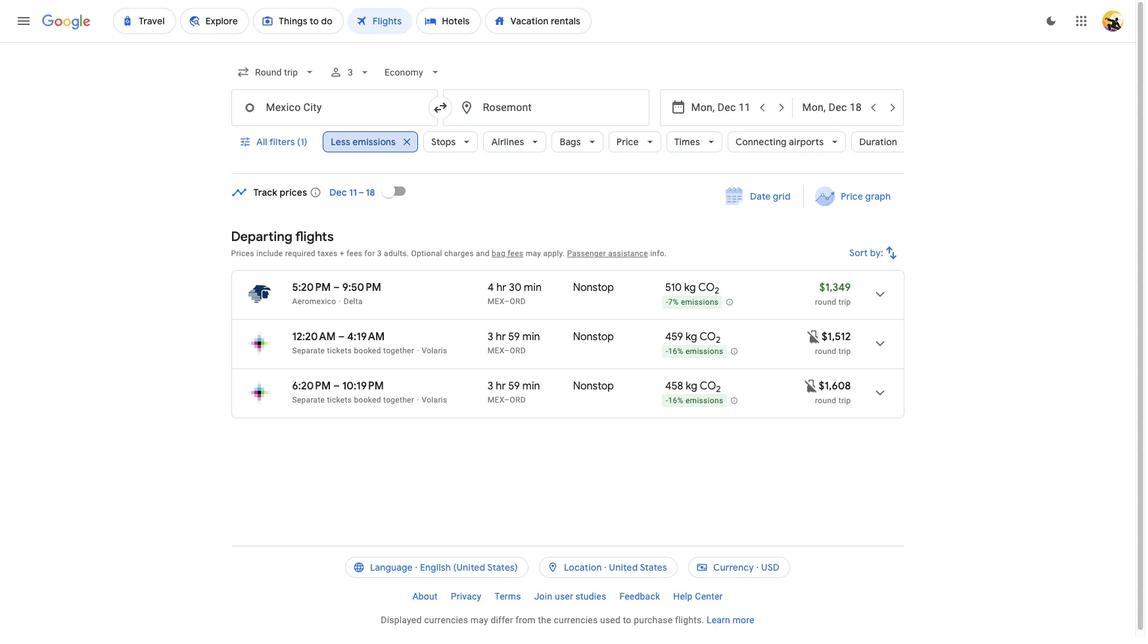 Task type: vqa. For each thing, say whether or not it's contained in the screenshot.
"Join"
yes



Task type: locate. For each thing, give the bounding box(es) containing it.
1 together from the top
[[383, 347, 414, 356]]

2 right 458
[[716, 384, 721, 395]]

ord inside '4 hr 30 min mex – ord'
[[510, 297, 526, 306]]

1 vertical spatial min
[[523, 331, 540, 344]]

kg inside 458 kg co 2
[[686, 380, 698, 393]]

3 round from the top
[[815, 396, 837, 406]]

1 vertical spatial total duration 3 hr 59 min. element
[[488, 380, 573, 395]]

2 vertical spatial min
[[523, 380, 540, 393]]

1 separate tickets booked together from the top
[[292, 347, 414, 356]]

emissions for 510
[[681, 298, 719, 307]]

main menu image
[[16, 13, 32, 29]]

1 separate tickets booked together. this trip includes tickets from multiple airlines. missed connections may be protected by gotogate.. element from the top
[[292, 347, 414, 356]]

2 booked from the top
[[354, 396, 381, 405]]

displayed currencies may differ from the currencies used to purchase flights. learn more
[[381, 615, 755, 626]]

0 vertical spatial price
[[617, 136, 639, 148]]

2 nonstop from the top
[[573, 331, 614, 344]]

0 vertical spatial nonstop flight. element
[[573, 281, 614, 297]]

currencies down join user studies at bottom
[[554, 615, 598, 626]]

round trip down $1,608
[[815, 396, 851, 406]]

-16% emissions down 458 kg co 2
[[666, 397, 723, 406]]

trip
[[839, 298, 851, 307], [839, 347, 851, 356], [839, 396, 851, 406]]

1 vertical spatial may
[[471, 615, 488, 626]]

2 59 from the top
[[508, 380, 520, 393]]

0 vertical spatial nonstop
[[573, 281, 614, 295]]

16%
[[668, 347, 684, 356], [668, 397, 684, 406]]

this price for this flight doesn't include overhead bin access. if you need a carry-on bag, use the bags filter to update prices. image for $1,512
[[806, 329, 822, 345]]

together down arrival time: 10:19 pm. text field on the left
[[383, 396, 414, 405]]

1512 US dollars text field
[[822, 331, 851, 344]]

-16% emissions down 459 kg co 2
[[666, 347, 723, 356]]

Arrival time: 9:50 PM. text field
[[342, 281, 381, 295]]

0 vertical spatial 2
[[715, 285, 720, 297]]

None search field
[[231, 57, 920, 174]]

ord for 9:50 pm
[[510, 297, 526, 306]]

1 vertical spatial nonstop flight. element
[[573, 331, 614, 346]]

3 trip from the top
[[839, 396, 851, 406]]

16% down 459
[[668, 347, 684, 356]]

kg inside 459 kg co 2
[[686, 331, 697, 344]]

separate tickets booked together for 4:19 am
[[292, 347, 414, 356]]

3 hr 59 min mex – ord
[[488, 331, 540, 356], [488, 380, 540, 405]]

1 vertical spatial nonstop
[[573, 331, 614, 344]]

2
[[715, 285, 720, 297], [716, 335, 721, 346], [716, 384, 721, 395]]

3 - from the top
[[666, 397, 668, 406]]

stops
[[431, 136, 456, 148]]

co inside 510 kg co 2
[[698, 281, 715, 295]]

together down arrival time: 4:19 am. text field
[[383, 347, 414, 356]]

mex inside '4 hr 30 min mex – ord'
[[488, 297, 504, 306]]

2 ord from the top
[[510, 347, 526, 356]]

total duration 3 hr 59 min. element
[[488, 331, 573, 346], [488, 380, 573, 395]]

1 round trip from the top
[[815, 347, 851, 356]]

from
[[516, 615, 536, 626]]

kg for 458
[[686, 380, 698, 393]]

- down 459
[[666, 347, 668, 356]]

total duration 4 hr 30 min. element
[[488, 281, 573, 297]]

1 horizontal spatial currencies
[[554, 615, 598, 626]]

None text field
[[231, 89, 438, 126]]

connecting airports button
[[728, 126, 846, 158]]

-16% emissions for 458
[[666, 397, 723, 406]]

separate tickets booked together. this trip includes tickets from multiple airlines. missed connections may be protected by gotogate.. element
[[292, 347, 414, 356], [292, 396, 414, 405]]

more
[[733, 615, 755, 626]]

together
[[383, 347, 414, 356], [383, 396, 414, 405]]

510
[[665, 281, 682, 295]]

0 vertical spatial 16%
[[668, 347, 684, 356]]

ord
[[510, 297, 526, 306], [510, 347, 526, 356], [510, 396, 526, 405]]

16% for 459
[[668, 347, 684, 356]]

min for 459
[[523, 331, 540, 344]]

round down $1,349 text box
[[815, 298, 837, 307]]

emissions down 510 kg co 2
[[681, 298, 719, 307]]

separate tickets booked together. this trip includes tickets from multiple airlines. missed connections may be protected by gotogate.. element down 4:19 am
[[292, 347, 414, 356]]

2 separate tickets booked together from the top
[[292, 396, 414, 405]]

0 vertical spatial mex
[[488, 297, 504, 306]]

1 fees from the left
[[347, 249, 362, 258]]

59
[[508, 331, 520, 344], [508, 380, 520, 393]]

kg for 510
[[685, 281, 696, 295]]

round down 1512 us dollars text box
[[815, 347, 837, 356]]

2 vertical spatial -
[[666, 397, 668, 406]]

3 mex from the top
[[488, 396, 504, 405]]

kg
[[685, 281, 696, 295], [686, 331, 697, 344], [686, 380, 698, 393]]

0 vertical spatial -
[[666, 298, 668, 307]]

trip down $1,349 text box
[[839, 298, 851, 307]]

0 vertical spatial round
[[815, 298, 837, 307]]

2 - from the top
[[666, 347, 668, 356]]

1 vertical spatial booked
[[354, 396, 381, 405]]

trip down $1,512 at bottom
[[839, 347, 851, 356]]

kg up -7% emissions
[[685, 281, 696, 295]]

2 vertical spatial ord
[[510, 396, 526, 405]]

2 mex from the top
[[488, 347, 504, 356]]

may inside departing flights 'main content'
[[526, 249, 541, 258]]

2 inside 458 kg co 2
[[716, 384, 721, 395]]

1 vertical spatial round
[[815, 347, 837, 356]]

16% down 458
[[668, 397, 684, 406]]

2 vertical spatial nonstop
[[573, 380, 614, 393]]

1 ord from the top
[[510, 297, 526, 306]]

0 vertical spatial separate tickets booked together
[[292, 347, 414, 356]]

flight details. leaves mexico city international airport at 6:20 pm on monday, december 11 and arrives at o'hare international airport at 10:19 pm on monday, december 11. image
[[864, 377, 896, 409]]

2 vertical spatial round
[[815, 396, 837, 406]]

include
[[256, 249, 283, 258]]

1 vertical spatial this price for this flight doesn't include overhead bin access. if you need a carry-on bag, use the bags filter to update prices. image
[[803, 378, 819, 394]]

may left differ
[[471, 615, 488, 626]]

1 nonstop flight. element from the top
[[573, 281, 614, 297]]

volaris for 6:20 pm – 10:19 pm
[[422, 396, 447, 405]]

2 together from the top
[[383, 396, 414, 405]]

$1,608
[[819, 380, 851, 393]]

2 vertical spatial hr
[[496, 380, 506, 393]]

2 inside 459 kg co 2
[[716, 335, 721, 346]]

join user studies link
[[528, 586, 613, 608]]

2 separate from the top
[[292, 396, 325, 405]]

1 vertical spatial kg
[[686, 331, 697, 344]]

1 vertical spatial separate
[[292, 396, 325, 405]]

apply.
[[543, 249, 565, 258]]

2 -16% emissions from the top
[[666, 397, 723, 406]]

0 vertical spatial tickets
[[327, 347, 352, 356]]

0 vertical spatial 59
[[508, 331, 520, 344]]

separate tickets booked together
[[292, 347, 414, 356], [292, 396, 414, 405]]

0 vertical spatial co
[[698, 281, 715, 295]]

- down 458
[[666, 397, 668, 406]]

1 -16% emissions from the top
[[666, 347, 723, 356]]

1 vertical spatial co
[[700, 331, 716, 344]]

1 horizontal spatial fees
[[508, 249, 524, 258]]

emissions for 458
[[686, 397, 723, 406]]

co inside 458 kg co 2
[[700, 380, 716, 393]]

2 total duration 3 hr 59 min. element from the top
[[488, 380, 573, 395]]

0 vertical spatial min
[[524, 281, 542, 295]]

1 vertical spatial 2
[[716, 335, 721, 346]]

0 vertical spatial 3 hr 59 min mex – ord
[[488, 331, 540, 356]]

2 for 458
[[716, 384, 721, 395]]

nonstop
[[573, 281, 614, 295], [573, 331, 614, 344], [573, 380, 614, 393]]

1 vertical spatial 16%
[[668, 397, 684, 406]]

trip down $1,608
[[839, 396, 851, 406]]

nonstop flight. element
[[573, 281, 614, 297], [573, 331, 614, 346], [573, 380, 614, 395]]

1 nonstop from the top
[[573, 281, 614, 295]]

price inside popup button
[[617, 136, 639, 148]]

0 horizontal spatial price
[[617, 136, 639, 148]]

separate tickets booked together. this trip includes tickets from multiple airlines. missed connections may be protected by gotogate.. element for 10:19 pm
[[292, 396, 414, 405]]

0 vertical spatial together
[[383, 347, 414, 356]]

1 horizontal spatial price
[[841, 191, 863, 203]]

1 vertical spatial separate tickets booked together
[[292, 396, 414, 405]]

separate for 12:20 am
[[292, 347, 325, 356]]

nonstop for 510
[[573, 281, 614, 295]]

11 – 18
[[349, 187, 375, 199]]

trip inside $1,349 round trip
[[839, 298, 851, 307]]

round down $1,608
[[815, 396, 837, 406]]

taxes
[[318, 249, 338, 258]]

1 vertical spatial hr
[[496, 331, 506, 344]]

min
[[524, 281, 542, 295], [523, 331, 540, 344], [523, 380, 540, 393]]

3 nonstop flight. element from the top
[[573, 380, 614, 395]]

price right bags popup button
[[617, 136, 639, 148]]

1 vertical spatial price
[[841, 191, 863, 203]]

prices
[[231, 249, 254, 258]]

may
[[526, 249, 541, 258], [471, 615, 488, 626]]

0 vertical spatial separate tickets booked together. this trip includes tickets from multiple airlines. missed connections may be protected by gotogate.. element
[[292, 347, 414, 356]]

0 vertical spatial -16% emissions
[[666, 347, 723, 356]]

1 round from the top
[[815, 298, 837, 307]]

1608 US dollars text field
[[819, 380, 851, 393]]

(1)
[[297, 136, 307, 148]]

1 vertical spatial 3 hr 59 min mex – ord
[[488, 380, 540, 405]]

16% for 458
[[668, 397, 684, 406]]

find the best price region
[[231, 176, 904, 219]]

2 vertical spatial 2
[[716, 384, 721, 395]]

2 volaris from the top
[[422, 396, 447, 405]]

tickets down 6:20 pm – 10:19 pm
[[327, 396, 352, 405]]

2 round trip from the top
[[815, 396, 851, 406]]

min inside '4 hr 30 min mex – ord'
[[524, 281, 542, 295]]

none search field containing all filters (1)
[[231, 57, 920, 174]]

0 vertical spatial hr
[[497, 281, 507, 295]]

kg inside 510 kg co 2
[[685, 281, 696, 295]]

0 vertical spatial kg
[[685, 281, 696, 295]]

- for 459
[[666, 347, 668, 356]]

min for 510
[[524, 281, 542, 295]]

may left apply. on the top left of the page
[[526, 249, 541, 258]]

learn more link
[[707, 615, 755, 626]]

2 trip from the top
[[839, 347, 851, 356]]

duration
[[860, 136, 897, 148]]

emissions right the less
[[353, 136, 396, 148]]

-16% emissions
[[666, 347, 723, 356], [666, 397, 723, 406]]

tickets down 12:20 am – 4:19 am at left
[[327, 347, 352, 356]]

1 horizontal spatial may
[[526, 249, 541, 258]]

None field
[[231, 60, 321, 84], [379, 60, 447, 84], [231, 60, 321, 84], [379, 60, 447, 84]]

volaris
[[422, 347, 447, 356], [422, 396, 447, 405]]

currencies down privacy link
[[424, 615, 468, 626]]

1 vertical spatial -
[[666, 347, 668, 356]]

1 vertical spatial volaris
[[422, 396, 447, 405]]

swap origin and destination. image
[[432, 100, 448, 116]]

2 vertical spatial co
[[700, 380, 716, 393]]

0 vertical spatial this price for this flight doesn't include overhead bin access. if you need a carry-on bag, use the bags filter to update prices. image
[[806, 329, 822, 345]]

1 vertical spatial mex
[[488, 347, 504, 356]]

- for 510
[[666, 298, 668, 307]]

- down 510
[[666, 298, 668, 307]]

0 vertical spatial separate
[[292, 347, 325, 356]]

3 nonstop from the top
[[573, 380, 614, 393]]

1 - from the top
[[666, 298, 668, 307]]

1 59 from the top
[[508, 331, 520, 344]]

tickets
[[327, 347, 352, 356], [327, 396, 352, 405]]

flight details. leaves mexico city international airport at 12:20 am on monday, december 11 and arrives at o'hare international airport at 4:19 am on monday, december 11. image
[[864, 328, 896, 360]]

0 vertical spatial volaris
[[422, 347, 447, 356]]

1 vertical spatial round trip
[[815, 396, 851, 406]]

co
[[698, 281, 715, 295], [700, 331, 716, 344], [700, 380, 716, 393]]

458 kg co 2
[[665, 380, 721, 395]]

1 vertical spatial tickets
[[327, 396, 352, 405]]

0 vertical spatial round trip
[[815, 347, 851, 356]]

1 vertical spatial ord
[[510, 347, 526, 356]]

1 separate from the top
[[292, 347, 325, 356]]

510 kg co 2
[[665, 281, 720, 297]]

0 vertical spatial total duration 3 hr 59 min. element
[[488, 331, 573, 346]]

-
[[666, 298, 668, 307], [666, 347, 668, 356], [666, 397, 668, 406]]

terms link
[[488, 586, 528, 608]]

2 nonstop flight. element from the top
[[573, 331, 614, 346]]

2 vertical spatial nonstop flight. element
[[573, 380, 614, 395]]

round trip for $1,608
[[815, 396, 851, 406]]

tickets for 4:19 am
[[327, 347, 352, 356]]

hr inside '4 hr 30 min mex – ord'
[[497, 281, 507, 295]]

co inside 459 kg co 2
[[700, 331, 716, 344]]

booked
[[354, 347, 381, 356], [354, 396, 381, 405]]

2 tickets from the top
[[327, 396, 352, 405]]

0 vertical spatial booked
[[354, 347, 381, 356]]

fees right +
[[347, 249, 362, 258]]

2 3 hr 59 min mex – ord from the top
[[488, 380, 540, 405]]

3 ord from the top
[[510, 396, 526, 405]]

None text field
[[443, 89, 649, 126]]

round trip down $1,512 at bottom
[[815, 347, 851, 356]]

separate down departure time: 12:20 am. text box
[[292, 347, 325, 356]]

1 vertical spatial separate tickets booked together. this trip includes tickets from multiple airlines. missed connections may be protected by gotogate.. element
[[292, 396, 414, 405]]

date grid
[[750, 191, 791, 203]]

2 16% from the top
[[668, 397, 684, 406]]

round for $1,608
[[815, 396, 837, 406]]

1 trip from the top
[[839, 298, 851, 307]]

2 round from the top
[[815, 347, 837, 356]]

learn more about tracked prices image
[[310, 187, 322, 199]]

round for $1,512
[[815, 347, 837, 356]]

1 vertical spatial together
[[383, 396, 414, 405]]

0 horizontal spatial may
[[471, 615, 488, 626]]

0 horizontal spatial fees
[[347, 249, 362, 258]]

price for price
[[617, 136, 639, 148]]

2 vertical spatial kg
[[686, 380, 698, 393]]

times button
[[666, 126, 723, 158]]

0 vertical spatial may
[[526, 249, 541, 258]]

departing flights
[[231, 229, 334, 245]]

price left graph
[[841, 191, 863, 203]]

– inside '4 hr 30 min mex – ord'
[[504, 297, 510, 306]]

1 mex from the top
[[488, 297, 504, 306]]

0 horizontal spatial currencies
[[424, 615, 468, 626]]

center
[[695, 592, 723, 602]]

nonstop for 459
[[573, 331, 614, 344]]

mex for 9:50 pm
[[488, 297, 504, 306]]

dec 11 – 18
[[330, 187, 375, 199]]

booked for 12:20 am – 4:19 am
[[354, 347, 381, 356]]

tickets for 10:19 pm
[[327, 396, 352, 405]]

1 vertical spatial 59
[[508, 380, 520, 393]]

ord for 4:19 am
[[510, 347, 526, 356]]

3 hr 59 min mex – ord for 10:19 pm
[[488, 380, 540, 405]]

2 vertical spatial mex
[[488, 396, 504, 405]]

co right 458
[[700, 380, 716, 393]]

price inside button
[[841, 191, 863, 203]]

states
[[640, 562, 667, 574]]

kg for 459
[[686, 331, 697, 344]]

59 for 12:20 am – 4:19 am
[[508, 331, 520, 344]]

1 vertical spatial -16% emissions
[[666, 397, 723, 406]]

separate tickets booked together down 10:19 pm
[[292, 396, 414, 405]]

1 16% from the top
[[668, 347, 684, 356]]

2 right 459
[[716, 335, 721, 346]]

ord for 10:19 pm
[[510, 396, 526, 405]]

fees right bag
[[508, 249, 524, 258]]

mex for 10:19 pm
[[488, 396, 504, 405]]

feedback link
[[613, 586, 667, 608]]

round inside $1,349 round trip
[[815, 298, 837, 307]]

2 up -7% emissions
[[715, 285, 720, 297]]

kg right 458
[[686, 380, 698, 393]]

emissions down 458 kg co 2
[[686, 397, 723, 406]]

total duration 3 hr 59 min. element for 459
[[488, 331, 573, 346]]

3 hr 59 min mex – ord for 4:19 am
[[488, 331, 540, 356]]

leaves mexico city international airport at 6:20 pm on monday, december 11 and arrives at o'hare international airport at 10:19 pm on monday, december 11. element
[[292, 380, 384, 393]]

2 vertical spatial trip
[[839, 396, 851, 406]]

user
[[555, 592, 573, 602]]

separate tickets booked together. this trip includes tickets from multiple airlines. missed connections may be protected by gotogate.. element for 4:19 am
[[292, 347, 414, 356]]

2 for 459
[[716, 335, 721, 346]]

sort by:
[[849, 247, 883, 259]]

2 inside 510 kg co 2
[[715, 285, 720, 297]]

459
[[665, 331, 683, 344]]

1 booked from the top
[[354, 347, 381, 356]]

this price for this flight doesn't include overhead bin access. if you need a carry-on bag, use the bags filter to update prices. image
[[806, 329, 822, 345], [803, 378, 819, 394]]

booked down 10:19 pm
[[354, 396, 381, 405]]

mex for 4:19 am
[[488, 347, 504, 356]]

$1,349
[[820, 281, 851, 295]]

separate tickets booked together down 4:19 am
[[292, 347, 414, 356]]

0 vertical spatial ord
[[510, 297, 526, 306]]

booked down 4:19 am
[[354, 347, 381, 356]]

kg right 459
[[686, 331, 697, 344]]

emissions for 459
[[686, 347, 723, 356]]

1 tickets from the top
[[327, 347, 352, 356]]

1 3 hr 59 min mex – ord from the top
[[488, 331, 540, 356]]

trip for $1,608
[[839, 396, 851, 406]]

emissions down 459 kg co 2
[[686, 347, 723, 356]]

leaves mexico city international airport at 12:20 am on monday, december 11 and arrives at o'hare international airport at 4:19 am on monday, december 11. element
[[292, 331, 385, 344]]

6:20 pm – 10:19 pm
[[292, 380, 384, 393]]

purchase
[[634, 615, 673, 626]]

separate down 6:20 pm
[[292, 396, 325, 405]]

3
[[348, 67, 353, 78], [377, 249, 382, 258], [488, 331, 493, 344], [488, 380, 493, 393]]

track
[[253, 187, 277, 199]]

1 total duration 3 hr 59 min. element from the top
[[488, 331, 573, 346]]

separate tickets booked together. this trip includes tickets from multiple airlines. missed connections may be protected by gotogate.. element down 10:19 pm
[[292, 396, 414, 405]]

co up -7% emissions
[[698, 281, 715, 295]]

co right 459
[[700, 331, 716, 344]]

0 vertical spatial trip
[[839, 298, 851, 307]]

1 vertical spatial trip
[[839, 347, 851, 356]]

2 separate tickets booked together. this trip includes tickets from multiple airlines. missed connections may be protected by gotogate.. element from the top
[[292, 396, 414, 405]]

privacy link
[[444, 586, 488, 608]]

co for 458
[[700, 380, 716, 393]]

1 volaris from the top
[[422, 347, 447, 356]]

Departure time: 5:20 PM. text field
[[292, 281, 331, 295]]



Task type: describe. For each thing, give the bounding box(es) containing it.
help center
[[673, 592, 723, 602]]

by:
[[870, 247, 883, 259]]

united
[[609, 562, 638, 574]]

feedback
[[620, 592, 660, 602]]

3 inside popup button
[[348, 67, 353, 78]]

separate for 6:20 pm
[[292, 396, 325, 405]]

hr for 6:20 pm – 10:19 pm
[[496, 380, 506, 393]]

leaves mexico city international airport at 5:20 pm on monday, december 11 and arrives at o'hare international airport at 9:50 pm on monday, december 11. element
[[292, 281, 381, 295]]

the
[[538, 615, 551, 626]]

(united
[[453, 562, 485, 574]]

passenger assistance button
[[567, 249, 648, 258]]

$1,512
[[822, 331, 851, 344]]

learn
[[707, 615, 730, 626]]

departing flights main content
[[231, 176, 904, 429]]

together for 4:19 am
[[383, 347, 414, 356]]

5:20 pm
[[292, 281, 331, 295]]

united states
[[609, 562, 667, 574]]

optional
[[411, 249, 442, 258]]

Departure time: 6:20 PM. text field
[[292, 380, 331, 393]]

help
[[673, 592, 693, 602]]

+
[[340, 249, 344, 258]]

hr for 5:20 pm – 9:50 pm
[[497, 281, 507, 295]]

-16% emissions for 459
[[666, 347, 723, 356]]

to
[[623, 615, 632, 626]]

all
[[256, 136, 267, 148]]

about
[[413, 592, 438, 602]]

separate tickets booked together for 10:19 pm
[[292, 396, 414, 405]]

4 hr 30 min mex – ord
[[488, 281, 542, 306]]

1349 US dollars text field
[[820, 281, 851, 295]]

used
[[600, 615, 621, 626]]

Return text field
[[802, 90, 863, 126]]

trip for $1,512
[[839, 347, 851, 356]]

graph
[[866, 191, 891, 203]]

4:19 am
[[347, 331, 385, 344]]

4
[[488, 281, 494, 295]]

adults.
[[384, 249, 409, 258]]

9:50 pm
[[342, 281, 381, 295]]

passenger
[[567, 249, 606, 258]]

all filters (1)
[[256, 136, 307, 148]]

and
[[476, 249, 490, 258]]

dec
[[330, 187, 347, 199]]

sort
[[849, 247, 868, 259]]

10:19 pm
[[342, 380, 384, 393]]

2 fees from the left
[[508, 249, 524, 258]]

price button
[[609, 126, 661, 158]]

this price for this flight doesn't include overhead bin access. if you need a carry-on bag, use the bags filter to update prices. image for $1,608
[[803, 378, 819, 394]]

hr for 12:20 am – 4:19 am
[[496, 331, 506, 344]]

bags
[[560, 136, 581, 148]]

59 for 6:20 pm – 10:19 pm
[[508, 380, 520, 393]]

flights.
[[675, 615, 704, 626]]

7%
[[668, 298, 679, 307]]

5:20 pm – 9:50 pm
[[292, 281, 381, 295]]

connecting
[[736, 136, 787, 148]]

charges
[[444, 249, 474, 258]]

co for 459
[[700, 331, 716, 344]]

filters
[[269, 136, 295, 148]]

less emissions
[[331, 136, 396, 148]]

prices include required taxes + fees for 3 adults. optional charges and bag fees may apply. passenger assistance
[[231, 249, 648, 258]]

help center link
[[667, 586, 730, 608]]

prices
[[280, 187, 307, 199]]

grid
[[773, 191, 791, 203]]

$1,349 round trip
[[815, 281, 851, 307]]

volaris for 12:20 am – 4:19 am
[[422, 347, 447, 356]]

12:20 am – 4:19 am
[[292, 331, 385, 344]]

Departure text field
[[691, 90, 752, 126]]

total duration 3 hr 59 min. element for 458
[[488, 380, 573, 395]]

emissions inside popup button
[[353, 136, 396, 148]]

co for 510
[[698, 281, 715, 295]]

all filters (1) button
[[231, 126, 318, 158]]

airports
[[789, 136, 824, 148]]

airlines button
[[484, 126, 547, 158]]

aeromexico
[[292, 297, 336, 306]]

sort by: button
[[844, 237, 904, 269]]

states)
[[487, 562, 518, 574]]

change appearance image
[[1036, 5, 1067, 37]]

departing
[[231, 229, 293, 245]]

Arrival time: 10:19 PM. text field
[[342, 380, 384, 393]]

1 currencies from the left
[[424, 615, 468, 626]]

times
[[674, 136, 700, 148]]

459 kg co 2
[[665, 331, 721, 346]]

location
[[564, 562, 602, 574]]

nonstop flight. element for 458
[[573, 380, 614, 395]]

usd
[[761, 562, 780, 574]]

join
[[534, 592, 553, 602]]

privacy
[[451, 592, 482, 602]]

Departure time: 12:20 AM. text field
[[292, 331, 336, 344]]

language
[[370, 562, 413, 574]]

nonstop flight. element for 459
[[573, 331, 614, 346]]

3 button
[[324, 57, 377, 88]]

458
[[665, 380, 683, 393]]

english (united states)
[[420, 562, 518, 574]]

nonstop for 458
[[573, 380, 614, 393]]

join user studies
[[534, 592, 606, 602]]

airlines
[[491, 136, 524, 148]]

booked for 6:20 pm – 10:19 pm
[[354, 396, 381, 405]]

12:20 am
[[292, 331, 336, 344]]

price graph
[[841, 191, 891, 203]]

price for price graph
[[841, 191, 863, 203]]

2 for 510
[[715, 285, 720, 297]]

- for 458
[[666, 397, 668, 406]]

bag
[[492, 249, 506, 258]]

about link
[[406, 586, 444, 608]]

together for 10:19 pm
[[383, 396, 414, 405]]

round trip for $1,512
[[815, 347, 851, 356]]

Arrival time: 4:19 AM. text field
[[347, 331, 385, 344]]

studies
[[576, 592, 606, 602]]

nonstop flight. element for 510
[[573, 281, 614, 297]]

bag fees button
[[492, 249, 524, 258]]

2 currencies from the left
[[554, 615, 598, 626]]

min for 458
[[523, 380, 540, 393]]

connecting airports
[[736, 136, 824, 148]]

track prices
[[253, 187, 307, 199]]

flight details. leaves mexico city international airport at 5:20 pm on monday, december 11 and arrives at o'hare international airport at 9:50 pm on monday, december 11. image
[[864, 279, 896, 310]]

less emissions button
[[323, 126, 418, 158]]

loading results progress bar
[[0, 42, 1135, 45]]

currency
[[713, 562, 754, 574]]



